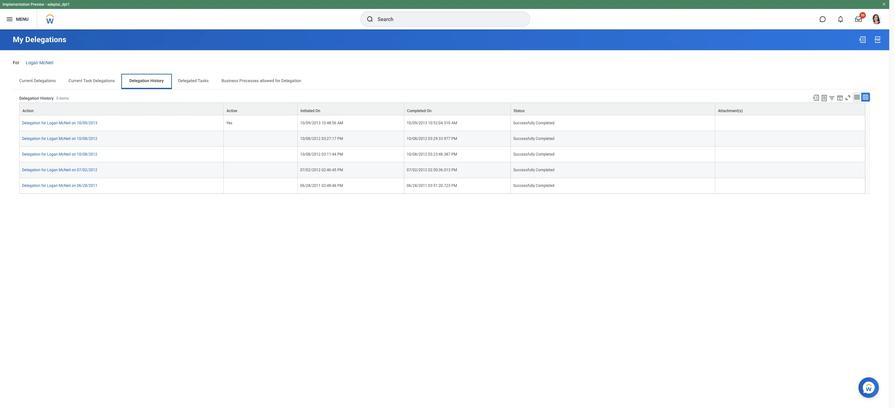 Task type: describe. For each thing, give the bounding box(es) containing it.
click to view/edit grid preferences image
[[837, 94, 844, 101]]

10/09/2013 10:48:56 am
[[300, 121, 343, 125]]

tab list inside my delegations main content
[[13, 74, 877, 89]]

history for delegation history
[[150, 78, 164, 83]]

10/09/2013 10:52:04.310 am
[[407, 121, 457, 125]]

select to filter grid data image
[[829, 95, 836, 101]]

business
[[222, 78, 238, 83]]

successfully for 07/02/2012 02:50:36.013 pm
[[513, 168, 535, 173]]

03:23:48.387
[[428, 152, 451, 157]]

02:46:45
[[322, 168, 336, 173]]

current for current task delegations
[[69, 78, 82, 83]]

1 06/28/2011 from the left
[[77, 184, 97, 188]]

delegation for logan mcneil on 07/02/2012 link
[[22, 167, 97, 173]]

active
[[227, 109, 237, 113]]

successfully for 06/28/2011 03:51:20.723 pm
[[513, 184, 535, 188]]

mcneil down items
[[59, 121, 71, 125]]

03:27:17
[[322, 137, 336, 141]]

completed for 10/08/2012 03:29:33.977 pm
[[536, 137, 555, 141]]

pm for 07/02/2012 02:50:36.013 pm
[[451, 168, 457, 173]]

delegation for logan mcneil on 10/08/2012 for 10/08/2012 03:27:17 pm
[[22, 137, 97, 141]]

03:48:46
[[322, 184, 336, 188]]

03:11:44
[[322, 152, 336, 157]]

completed on button
[[404, 103, 511, 115]]

delegations for my delegations
[[25, 35, 66, 44]]

logan right for
[[26, 60, 38, 65]]

03:51:20.723
[[428, 184, 451, 188]]

for inside tab list
[[275, 78, 280, 83]]

successfully completed element for 10/08/2012 03:29:33.977 pm
[[513, 135, 555, 141]]

pm for 06/28/2011 03:51:20.723 pm
[[451, 184, 457, 188]]

for
[[13, 60, 19, 65]]

10/08/2012 for 10/08/2012 03:11:44 pm
[[300, 152, 321, 157]]

current task delegations
[[69, 78, 115, 83]]

delegation for logan mcneil on 06/28/2011 link
[[22, 183, 97, 188]]

10/08/2012 03:29:33.977 pm
[[407, 137, 457, 141]]

fullscreen image
[[845, 94, 852, 101]]

close environment banner image
[[883, 2, 886, 6]]

delegation for logan mcneil on 06/28/2011
[[22, 184, 97, 188]]

logan down 5
[[47, 121, 58, 125]]

completed for 10/09/2013 10:52:04.310 am
[[536, 121, 555, 125]]

preview
[[31, 2, 44, 7]]

3 successfully completed from the top
[[513, 152, 555, 157]]

current delegations
[[19, 78, 56, 83]]

06/28/2011 for 06/28/2011 03:51:20.723 pm
[[407, 184, 427, 188]]

10/09/2013 for 10/09/2013 10:48:56 am
[[300, 121, 321, 125]]

successfully completed for 10/09/2013 10:52:04.310 am
[[513, 121, 555, 125]]

task
[[83, 78, 92, 83]]

successfully completed for 06/28/2011 03:51:20.723 pm
[[513, 184, 555, 188]]

delegation for logan mcneil on 10/08/2012 link for 10/08/2012 03:11:44 pm
[[22, 151, 97, 157]]

4 row from the top
[[19, 147, 866, 163]]

my delegations
[[13, 35, 66, 44]]

1 07/02/2012 from the left
[[77, 168, 97, 173]]

action button
[[20, 103, 223, 115]]

for up delegation for logan mcneil on 06/28/2011 link
[[41, 168, 46, 173]]

delegations for current delegations
[[34, 78, 56, 83]]

-
[[45, 2, 46, 7]]

03:29:33.977
[[428, 137, 451, 141]]

Search Workday  search field
[[378, 12, 517, 26]]

delegation for logan mcneil on 07/02/2012
[[22, 168, 97, 173]]

delegation for logan mcneil on 10/09/2013
[[22, 121, 97, 125]]

table image
[[854, 94, 860, 100]]

initiated
[[301, 109, 315, 113]]

pm for 10/08/2012 03:29:33.977 pm
[[451, 137, 457, 141]]

delegations right task
[[93, 78, 115, 83]]

toolbar inside my delegations main content
[[810, 93, 870, 103]]

business processes allowed for delegation
[[222, 78, 301, 83]]

on for initiated on
[[316, 109, 320, 113]]

10/09/2013 for 10/09/2013 10:52:04.310 am
[[407, 121, 427, 125]]

logan mcneil
[[26, 60, 53, 65]]

expand table image
[[863, 94, 869, 100]]

row containing delegation for logan mcneil on 07/02/2012
[[19, 163, 866, 178]]

successfully for 10/09/2013 10:52:04.310 am
[[513, 121, 535, 125]]

successfully for 10/08/2012 03:29:33.977 pm
[[513, 137, 535, 141]]

delegated
[[178, 78, 197, 83]]

10/08/2012 03:27:17 pm
[[300, 137, 343, 141]]

07/02/2012 for 07/02/2012 02:46:45 pm
[[300, 168, 321, 173]]

06/28/2011 03:51:20.723 pm
[[407, 184, 457, 188]]

pm for 10/08/2012 03:27:17 pm
[[337, 137, 343, 141]]

am for 10/09/2013 10:48:56 am
[[337, 121, 343, 125]]

am for 10/09/2013 10:52:04.310 am
[[451, 121, 457, 125]]

profile logan mcneil image
[[872, 14, 882, 26]]

pm for 10/08/2012 03:11:44 pm
[[337, 152, 343, 157]]

3 successfully completed element from the top
[[513, 151, 555, 157]]

implementation
[[3, 2, 30, 7]]



Task type: locate. For each thing, give the bounding box(es) containing it.
row down 02:50:36.013 on the top of page
[[19, 178, 866, 194]]

1 vertical spatial delegation for logan mcneil on 10/08/2012
[[22, 152, 97, 157]]

0 vertical spatial export to excel image
[[859, 36, 867, 44]]

current left task
[[69, 78, 82, 83]]

10/08/2012 03:11:44 pm
[[300, 152, 343, 157]]

0 horizontal spatial current
[[19, 78, 33, 83]]

5 successfully from the top
[[513, 184, 535, 188]]

on
[[72, 121, 76, 125], [72, 137, 76, 141], [72, 152, 76, 157], [72, 168, 76, 173], [72, 184, 76, 188]]

5 row from the top
[[19, 163, 866, 178]]

07/02/2012
[[77, 168, 97, 173], [300, 168, 321, 173], [407, 168, 427, 173]]

3 row from the top
[[19, 131, 866, 147]]

successfully
[[513, 121, 535, 125], [513, 137, 535, 141], [513, 152, 535, 157], [513, 168, 535, 173], [513, 184, 535, 188]]

for up delegation for logan mcneil on 07/02/2012 link
[[41, 152, 46, 157]]

items
[[59, 96, 69, 101]]

cell
[[715, 116, 866, 131], [224, 131, 298, 147], [715, 131, 866, 147], [224, 147, 298, 163], [715, 147, 866, 163], [224, 163, 298, 178], [715, 163, 866, 178], [224, 178, 298, 194], [715, 178, 866, 194]]

1 delegation for logan mcneil on 10/08/2012 link from the top
[[22, 135, 97, 141]]

5 successfully completed element from the top
[[513, 183, 555, 188]]

pm
[[337, 137, 343, 141], [451, 137, 457, 141], [337, 152, 343, 157], [451, 152, 457, 157], [337, 168, 343, 173], [451, 168, 457, 173], [337, 184, 343, 188], [451, 184, 457, 188]]

on for completed on
[[427, 109, 432, 113]]

2 10/09/2013 from the left
[[300, 121, 321, 125]]

10/08/2012 up delegation for logan mcneil on 07/02/2012 link
[[77, 152, 97, 157]]

current down for
[[19, 78, 33, 83]]

3 on from the top
[[72, 152, 76, 157]]

inbox large image
[[856, 16, 862, 22]]

view printable version (pdf) image
[[874, 36, 882, 44]]

1 horizontal spatial 10/09/2013
[[300, 121, 321, 125]]

0 vertical spatial delegation for logan mcneil on 10/08/2012 link
[[22, 135, 97, 141]]

menu banner
[[0, 0, 890, 29]]

on up 10/09/2013 10:52:04.310 am
[[427, 109, 432, 113]]

logan mcneil link
[[26, 59, 53, 65]]

02:50:36.013
[[428, 168, 451, 173]]

5 successfully completed from the top
[[513, 184, 555, 188]]

history left delegated
[[150, 78, 164, 83]]

for
[[275, 78, 280, 83], [41, 121, 46, 125], [41, 137, 46, 141], [41, 152, 46, 157], [41, 168, 46, 173], [41, 184, 46, 188]]

delegation for logan mcneil on 10/08/2012 link down delegation for logan mcneil on 10/09/2013
[[22, 135, 97, 141]]

logan down 'delegation for logan mcneil on 07/02/2012'
[[47, 184, 58, 188]]

3 06/28/2011 from the left
[[407, 184, 427, 188]]

delegated tasks
[[178, 78, 209, 83]]

07/02/2012 02:46:45 pm
[[300, 168, 343, 173]]

history
[[150, 78, 164, 83], [40, 96, 54, 101]]

delegation history 5 items
[[19, 96, 69, 101]]

am
[[337, 121, 343, 125], [451, 121, 457, 125]]

on for 10/08/2012 03:27:17 pm
[[72, 137, 76, 141]]

10/08/2012 for 10/08/2012 03:27:17 pm
[[300, 137, 321, 141]]

tab list containing current delegations
[[13, 74, 877, 89]]

delegation for logan mcneil on 10/08/2012 link
[[22, 135, 97, 141], [22, 151, 97, 157]]

1 10/09/2013 from the left
[[77, 121, 97, 125]]

10/08/2012 up 10/08/2012 03:23:48.387 pm
[[407, 137, 427, 141]]

logan up delegation for logan mcneil on 06/28/2011 link
[[47, 168, 58, 173]]

1 horizontal spatial 07/02/2012
[[300, 168, 321, 173]]

mcneil down 'delegation for logan mcneil on 07/02/2012'
[[59, 184, 71, 188]]

current
[[19, 78, 33, 83], [69, 78, 82, 83]]

row up 03:51:20.723
[[19, 163, 866, 178]]

07/02/2012 up delegation for logan mcneil on 06/28/2011 link
[[77, 168, 97, 173]]

3 successfully from the top
[[513, 152, 535, 157]]

3 07/02/2012 from the left
[[407, 168, 427, 173]]

0 horizontal spatial 10/09/2013
[[77, 121, 97, 125]]

2 on from the top
[[72, 137, 76, 141]]

0 horizontal spatial on
[[316, 109, 320, 113]]

export to excel image
[[859, 36, 867, 44], [813, 94, 820, 101]]

row up 02:50:36.013 on the top of page
[[19, 147, 866, 163]]

current for current delegations
[[19, 78, 33, 83]]

implementation preview -   adeptai_dpt1
[[3, 2, 70, 7]]

completed inside "popup button"
[[407, 109, 426, 113]]

row up 10:52:04.310
[[19, 103, 866, 116]]

logan up delegation for logan mcneil on 07/02/2012 link
[[47, 152, 58, 157]]

successfully completed element for 10/09/2013 10:52:04.310 am
[[513, 120, 555, 125]]

successfully completed element for 07/02/2012 02:50:36.013 pm
[[513, 167, 555, 173]]

initiated on
[[301, 109, 320, 113]]

30 button
[[852, 12, 866, 26]]

on for 07/02/2012 02:46:45 pm
[[72, 168, 76, 173]]

am down completed on "popup button"
[[451, 121, 457, 125]]

tab list
[[13, 74, 877, 89]]

on inside initiated on popup button
[[316, 109, 320, 113]]

0 horizontal spatial export to excel image
[[813, 94, 820, 101]]

justify image
[[6, 15, 13, 23]]

attachment(s) button
[[715, 103, 865, 115]]

menu
[[16, 17, 29, 22]]

attachment(s)
[[718, 109, 743, 113]]

1 on from the top
[[72, 121, 76, 125]]

am right 10:48:56
[[337, 121, 343, 125]]

2 successfully from the top
[[513, 137, 535, 141]]

pm right 03:27:17
[[337, 137, 343, 141]]

2 horizontal spatial 06/28/2011
[[407, 184, 427, 188]]

processes
[[239, 78, 259, 83]]

completed for 06/28/2011 03:51:20.723 pm
[[536, 184, 555, 188]]

4 successfully completed element from the top
[[513, 167, 555, 173]]

1 horizontal spatial am
[[451, 121, 457, 125]]

07/02/2012 up 06/28/2011 03:51:20.723 pm
[[407, 168, 427, 173]]

delegation for logan mcneil on 10/08/2012 down delegation for logan mcneil on 10/09/2013
[[22, 137, 97, 141]]

06/28/2011 for 06/28/2011 03:48:46 pm
[[300, 184, 321, 188]]

delegation for logan mcneil on 10/08/2012 link for 10/08/2012 03:27:17 pm
[[22, 135, 97, 141]]

07/02/2012 left 02:46:45
[[300, 168, 321, 173]]

4 on from the top
[[72, 168, 76, 173]]

delegation for logan mcneil on 10/09/2013 link
[[22, 120, 97, 125]]

0 vertical spatial history
[[150, 78, 164, 83]]

pm right 03:29:33.977
[[451, 137, 457, 141]]

completed on
[[407, 109, 432, 113]]

1 horizontal spatial 06/28/2011
[[300, 184, 321, 188]]

export to worksheets image
[[821, 94, 828, 102]]

06/28/2011 left "03:48:46"
[[300, 184, 321, 188]]

2 07/02/2012 from the left
[[300, 168, 321, 173]]

4 successfully from the top
[[513, 168, 535, 173]]

1 horizontal spatial on
[[427, 109, 432, 113]]

logan down delegation for logan mcneil on 10/09/2013
[[47, 137, 58, 141]]

delegation
[[129, 78, 149, 83], [281, 78, 301, 83], [19, 96, 39, 101], [22, 121, 40, 125], [22, 137, 40, 141], [22, 152, 40, 157], [22, 168, 40, 173], [22, 184, 40, 188]]

1 horizontal spatial export to excel image
[[859, 36, 867, 44]]

logan
[[26, 60, 38, 65], [47, 121, 58, 125], [47, 137, 58, 141], [47, 152, 58, 157], [47, 168, 58, 173], [47, 184, 58, 188]]

2 am from the left
[[451, 121, 457, 125]]

pm right 02:50:36.013 on the top of page
[[451, 168, 457, 173]]

10:52:04.310
[[428, 121, 451, 125]]

export to excel image left the view printable version (pdf) image at right
[[859, 36, 867, 44]]

on right initiated
[[316, 109, 320, 113]]

10/09/2013
[[77, 121, 97, 125], [300, 121, 321, 125], [407, 121, 427, 125]]

history left 5
[[40, 96, 54, 101]]

allowed
[[260, 78, 274, 83]]

row containing delegation for logan mcneil on 10/09/2013
[[19, 116, 866, 131]]

action
[[22, 109, 34, 113]]

1 current from the left
[[19, 78, 33, 83]]

completed
[[407, 109, 426, 113], [536, 121, 555, 125], [536, 137, 555, 141], [536, 152, 555, 157], [536, 168, 555, 173], [536, 184, 555, 188]]

notifications large image
[[838, 16, 844, 22]]

2 horizontal spatial 07/02/2012
[[407, 168, 427, 173]]

mcneil up current delegations
[[39, 60, 53, 65]]

successfully completed element
[[513, 120, 555, 125], [513, 135, 555, 141], [513, 151, 555, 157], [513, 167, 555, 173], [513, 183, 555, 188]]

5
[[56, 96, 58, 101]]

06/28/2011
[[77, 184, 97, 188], [300, 184, 321, 188], [407, 184, 427, 188]]

delegation for logan mcneil on 10/08/2012 link up delegation for logan mcneil on 07/02/2012 link
[[22, 151, 97, 157]]

active button
[[224, 103, 297, 115]]

for down 'delegation for logan mcneil on 07/02/2012'
[[41, 184, 46, 188]]

successfully completed
[[513, 121, 555, 125], [513, 137, 555, 141], [513, 152, 555, 157], [513, 168, 555, 173], [513, 184, 555, 188]]

2 current from the left
[[69, 78, 82, 83]]

1 on from the left
[[316, 109, 320, 113]]

2 delegation for logan mcneil on 10/08/2012 from the top
[[22, 152, 97, 157]]

10/08/2012 left '03:11:44'
[[300, 152, 321, 157]]

10/08/2012 03:23:48.387 pm
[[407, 152, 457, 157]]

completed for 07/02/2012 02:50:36.013 pm
[[536, 168, 555, 173]]

30
[[861, 13, 865, 17]]

10/08/2012
[[77, 137, 97, 141], [300, 137, 321, 141], [407, 137, 427, 141], [77, 152, 97, 157], [300, 152, 321, 157], [407, 152, 427, 157]]

06/28/2011 03:48:46 pm
[[300, 184, 343, 188]]

1 horizontal spatial history
[[150, 78, 164, 83]]

0 horizontal spatial 07/02/2012
[[77, 168, 97, 173]]

delegations
[[25, 35, 66, 44], [34, 78, 56, 83], [93, 78, 115, 83]]

my
[[13, 35, 23, 44]]

0 horizontal spatial history
[[40, 96, 54, 101]]

0 vertical spatial delegation for logan mcneil on 10/08/2012
[[22, 137, 97, 141]]

delegation history
[[129, 78, 164, 83]]

for down delegation history 5 items
[[41, 121, 46, 125]]

1 delegation for logan mcneil on 10/08/2012 from the top
[[22, 137, 97, 141]]

1 vertical spatial export to excel image
[[813, 94, 820, 101]]

2 successfully completed from the top
[[513, 137, 555, 141]]

row containing action
[[19, 103, 866, 116]]

export to excel image for 10/09/2013 10:52:04.310 am
[[813, 94, 820, 101]]

0 horizontal spatial 06/28/2011
[[77, 184, 97, 188]]

row containing delegation for logan mcneil on 06/28/2011
[[19, 178, 866, 194]]

pm right "03:48:46"
[[337, 184, 343, 188]]

export to excel image for delegated tasks
[[859, 36, 867, 44]]

2 horizontal spatial 10/09/2013
[[407, 121, 427, 125]]

mcneil up delegation for logan mcneil on 07/02/2012 link
[[59, 152, 71, 157]]

10/08/2012 down delegation for logan mcneil on 10/09/2013
[[77, 137, 97, 141]]

10/08/2012 up 07/02/2012 02:50:36.013 pm on the top
[[407, 152, 427, 157]]

2 delegation for logan mcneil on 10/08/2012 link from the top
[[22, 151, 97, 157]]

5 on from the top
[[72, 184, 76, 188]]

1 am from the left
[[337, 121, 343, 125]]

10/08/2012 for 10/08/2012 03:29:33.977 pm
[[407, 137, 427, 141]]

pm for 10/08/2012 03:23:48.387 pm
[[451, 152, 457, 157]]

2 row from the top
[[19, 116, 866, 131]]

mcneil down delegation for logan mcneil on 10/09/2013
[[59, 137, 71, 141]]

10/08/2012 for 10/08/2012 03:23:48.387 pm
[[407, 152, 427, 157]]

1 vertical spatial delegation for logan mcneil on 10/08/2012 link
[[22, 151, 97, 157]]

1 vertical spatial history
[[40, 96, 54, 101]]

history for delegation history 5 items
[[40, 96, 54, 101]]

on inside completed on "popup button"
[[427, 109, 432, 113]]

adeptai_dpt1
[[47, 2, 70, 7]]

for down delegation for logan mcneil on 10/09/2013
[[41, 137, 46, 141]]

3 10/09/2013 from the left
[[407, 121, 427, 125]]

1 successfully completed from the top
[[513, 121, 555, 125]]

10/08/2012 left 03:27:17
[[300, 137, 321, 141]]

pm for 07/02/2012 02:46:45 pm
[[337, 168, 343, 173]]

pm right 03:51:20.723
[[451, 184, 457, 188]]

delegation for logan mcneil on 10/08/2012 for 10/08/2012 03:11:44 pm
[[22, 152, 97, 157]]

delegation for logan mcneil on 10/08/2012
[[22, 137, 97, 141], [22, 152, 97, 157]]

successfully completed for 07/02/2012 02:50:36.013 pm
[[513, 168, 555, 173]]

for right allowed
[[275, 78, 280, 83]]

06/28/2011 down 07/02/2012 02:50:36.013 pm on the top
[[407, 184, 427, 188]]

export to excel image left export to worksheets icon
[[813, 94, 820, 101]]

delegations up logan mcneil link
[[25, 35, 66, 44]]

0 horizontal spatial am
[[337, 121, 343, 125]]

pm right '03:11:44'
[[337, 152, 343, 157]]

successfully completed element for 06/28/2011 03:51:20.723 pm
[[513, 183, 555, 188]]

status
[[514, 109, 525, 113]]

pm right 02:46:45
[[337, 168, 343, 173]]

2 06/28/2011 from the left
[[300, 184, 321, 188]]

on
[[316, 109, 320, 113], [427, 109, 432, 113]]

status button
[[511, 103, 715, 115]]

delegation for logan mcneil on 10/08/2012 up delegation for logan mcneil on 07/02/2012 link
[[22, 152, 97, 157]]

row up 03:29:33.977
[[19, 116, 866, 131]]

row
[[19, 103, 866, 116], [19, 116, 866, 131], [19, 131, 866, 147], [19, 147, 866, 163], [19, 163, 866, 178], [19, 178, 866, 194]]

2 on from the left
[[427, 109, 432, 113]]

successfully completed for 10/08/2012 03:29:33.977 pm
[[513, 137, 555, 141]]

1 successfully from the top
[[513, 121, 535, 125]]

6 row from the top
[[19, 178, 866, 194]]

toolbar
[[810, 93, 870, 103]]

1 successfully completed element from the top
[[513, 120, 555, 125]]

initiated on button
[[298, 103, 404, 115]]

on for 10/08/2012 03:11:44 pm
[[72, 152, 76, 157]]

delegations up delegation history 5 items
[[34, 78, 56, 83]]

4 successfully completed from the top
[[513, 168, 555, 173]]

mcneil up delegation for logan mcneil on 06/28/2011 link
[[59, 168, 71, 173]]

06/28/2011 down 'delegation for logan mcneil on 07/02/2012'
[[77, 184, 97, 188]]

my delegations main content
[[0, 29, 890, 217]]

search image
[[366, 15, 374, 23]]

pm right 03:23:48.387
[[451, 152, 457, 157]]

07/02/2012 02:50:36.013 pm
[[407, 168, 457, 173]]

10:48:56
[[322, 121, 336, 125]]

pm for 06/28/2011 03:48:46 pm
[[337, 184, 343, 188]]

row up 03:23:48.387
[[19, 131, 866, 147]]

1 row from the top
[[19, 103, 866, 116]]

1 horizontal spatial current
[[69, 78, 82, 83]]

07/02/2012 for 07/02/2012 02:50:36.013 pm
[[407, 168, 427, 173]]

tasks
[[198, 78, 209, 83]]

mcneil
[[39, 60, 53, 65], [59, 121, 71, 125], [59, 137, 71, 141], [59, 152, 71, 157], [59, 168, 71, 173], [59, 184, 71, 188]]

2 successfully completed element from the top
[[513, 135, 555, 141]]

yes
[[226, 121, 232, 125]]

menu button
[[0, 9, 37, 29]]



Task type: vqa. For each thing, say whether or not it's contained in the screenshot.
bottom INBOX image
no



